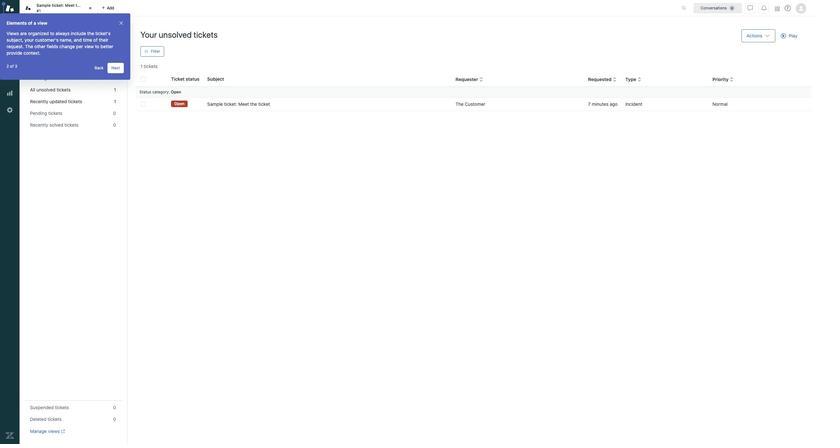 Task type: describe. For each thing, give the bounding box(es) containing it.
filter
[[151, 49, 160, 54]]

filter button
[[140, 46, 164, 57]]

refresh views pane image
[[102, 32, 108, 37]]

admin image
[[6, 106, 14, 114]]

reporting image
[[6, 89, 14, 97]]

of inside views are organized to always include the ticket's subject, your customer's name, and time of their request. the other fields change per view to better provide context.
[[93, 37, 98, 43]]

the inside views are organized to always include the ticket's subject, your customer's name, and time of their request. the other fields change per view to better provide context.
[[25, 44, 33, 49]]

change
[[59, 44, 75, 49]]

elements
[[7, 20, 27, 26]]

elements of a view dialog
[[0, 13, 130, 80]]

their
[[99, 37, 108, 43]]

type
[[626, 77, 637, 82]]

views are organized to always include the ticket's subject, your customer's name, and time of their request. the other fields change per view to better provide context.
[[7, 31, 113, 56]]

tabs tab list
[[20, 0, 675, 16]]

pending tickets
[[30, 110, 62, 116]]

ticket's
[[95, 31, 111, 36]]

7 minutes ago
[[588, 101, 618, 107]]

recently solved tickets
[[30, 122, 78, 128]]

tab containing sample ticket: meet the ticket
[[20, 0, 98, 16]]

view inside views are organized to always include the ticket's subject, your customer's name, and time of their request. the other fields change per view to better provide context.
[[84, 44, 94, 49]]

unassigned tickets
[[30, 75, 70, 81]]

all unsolved tickets
[[30, 87, 71, 93]]

the customer
[[456, 101, 486, 107]]

include
[[71, 31, 86, 36]]

0 horizontal spatial view
[[37, 20, 47, 26]]

0 for recently solved tickets
[[113, 122, 116, 128]]

organizations image
[[6, 72, 14, 81]]

category:
[[152, 90, 170, 95]]

recently updated tickets
[[30, 99, 82, 104]]

the for sample ticket: meet the ticket #1
[[76, 3, 82, 8]]

manage views link
[[30, 429, 65, 435]]

of for back
[[10, 64, 14, 69]]

0 horizontal spatial ticket
[[11, 0, 22, 6]]

customer's
[[35, 37, 59, 43]]

views
[[48, 429, 60, 434]]

main element
[[0, 0, 20, 445]]

ticket for sample ticket: meet the ticket
[[258, 101, 270, 107]]

deleted
[[30, 417, 46, 422]]

pending
[[30, 110, 47, 116]]

name,
[[60, 37, 73, 43]]

next button
[[108, 63, 124, 73]]

meet for sample ticket: meet the ticket #1
[[65, 3, 75, 8]]

the for sample ticket: meet the ticket
[[250, 101, 257, 107]]

shared button
[[20, 41, 109, 61]]

better
[[101, 44, 113, 49]]

and
[[74, 37, 82, 43]]

off
[[41, 0, 49, 6]]

0 for deleted tickets
[[113, 417, 116, 422]]

elements of a view
[[7, 20, 47, 26]]

subject
[[207, 76, 224, 82]]

priority
[[713, 77, 729, 82]]

context.
[[23, 50, 41, 56]]

per
[[76, 44, 83, 49]]

requester
[[456, 77, 478, 82]]

conversations
[[701, 5, 727, 10]]

zendesk support image
[[6, 4, 14, 13]]

0 vertical spatial to
[[50, 31, 54, 36]]

fields
[[47, 44, 58, 49]]

next
[[111, 66, 120, 70]]

incident
[[626, 101, 643, 107]]

ago
[[610, 101, 618, 107]]

status
[[140, 90, 151, 95]]

2 of 3 back
[[7, 64, 104, 70]]

back button
[[91, 63, 108, 73]]

suspended
[[30, 405, 54, 411]]

manage
[[30, 429, 47, 434]]

play
[[789, 33, 798, 38]]

is
[[37, 0, 40, 6]]

normal
[[713, 101, 728, 107]]

0 vertical spatial open
[[171, 90, 181, 95]]

manage views
[[30, 429, 60, 434]]

sample for sample ticket: meet the ticket
[[207, 101, 223, 107]]

provide
[[7, 50, 22, 56]]

shared heading
[[20, 41, 127, 61]]

customer
[[465, 101, 486, 107]]

arturo
[[23, 0, 36, 6]]

unsolved for all
[[36, 87, 55, 93]]

the inside views are organized to always include the ticket's subject, your customer's name, and time of their request. the other fields change per view to better provide context.
[[87, 31, 94, 36]]

sample ticket: meet the ticket
[[207, 101, 270, 107]]



Task type: vqa. For each thing, say whether or not it's contained in the screenshot.
social
no



Task type: locate. For each thing, give the bounding box(es) containing it.
the left customer
[[456, 101, 464, 107]]

1 vertical spatial to
[[95, 44, 99, 49]]

1 for recently updated tickets
[[114, 99, 116, 104]]

0 vertical spatial unsolved
[[159, 30, 192, 39]]

1 horizontal spatial meet
[[238, 101, 249, 107]]

unsolved for your
[[159, 30, 192, 39]]

play button
[[776, 29, 803, 42]]

your
[[25, 37, 34, 43]]

5 0 from the top
[[113, 417, 116, 422]]

views for views
[[25, 32, 41, 38]]

get started image
[[6, 21, 14, 30]]

sample for sample ticket: meet the ticket #1
[[37, 3, 51, 8]]

2 0 from the top
[[113, 110, 116, 116]]

deleted tickets
[[30, 417, 62, 422]]

meet
[[65, 3, 75, 8], [238, 101, 249, 107]]

2 horizontal spatial ticket
[[258, 101, 270, 107]]

1 vertical spatial view
[[84, 44, 94, 49]]

get help image
[[785, 5, 791, 11]]

0 horizontal spatial the
[[76, 3, 82, 8]]

unsolved
[[159, 30, 192, 39], [36, 87, 55, 93]]

sample inside sample ticket: meet the ticket #1
[[37, 3, 51, 8]]

view down time
[[84, 44, 94, 49]]

views up subject,
[[7, 31, 19, 36]]

to
[[50, 31, 54, 36], [95, 44, 99, 49]]

opens in a new tab image
[[60, 430, 65, 434]]

recently for recently updated tickets
[[30, 99, 48, 104]]

views
[[7, 31, 19, 36], [25, 32, 41, 38]]

1
[[114, 64, 116, 69], [114, 87, 116, 93], [114, 99, 116, 104]]

row
[[136, 98, 812, 111]]

status category: open
[[140, 90, 181, 95]]

2
[[7, 64, 9, 69]]

a
[[34, 20, 36, 26]]

row containing sample ticket: meet the ticket
[[136, 98, 812, 111]]

of right time
[[93, 37, 98, 43]]

type button
[[626, 77, 642, 83]]

0 vertical spatial view
[[37, 20, 47, 26]]

ticket for sample ticket: meet the ticket #1
[[83, 3, 94, 8]]

meet inside sample ticket: meet the ticket #1
[[65, 3, 75, 8]]

0
[[113, 75, 116, 81], [113, 110, 116, 116], [113, 122, 116, 128], [113, 405, 116, 411], [113, 417, 116, 422]]

1 horizontal spatial the
[[87, 31, 94, 36]]

1 1 from the top
[[114, 64, 116, 69]]

7
[[588, 101, 591, 107]]

recently for recently solved tickets
[[30, 122, 48, 128]]

sample up #1
[[37, 3, 51, 8]]

unsolved down unassigned
[[36, 87, 55, 93]]

2 horizontal spatial of
[[93, 37, 98, 43]]

2 1 from the top
[[114, 87, 116, 93]]

minutes
[[592, 101, 609, 107]]

customers image
[[6, 55, 14, 64]]

0 for suspended tickets
[[113, 405, 116, 411]]

requested button
[[588, 77, 617, 83]]

ticket: inside row
[[224, 101, 237, 107]]

zendesk image
[[6, 432, 14, 440]]

the inside row
[[456, 101, 464, 107]]

0 vertical spatial 1
[[114, 64, 116, 69]]

ticket:
[[52, 3, 64, 8], [224, 101, 237, 107]]

sample ticket: meet the ticket #1
[[37, 3, 94, 13]]

4 0 from the top
[[113, 405, 116, 411]]

2 vertical spatial the
[[250, 101, 257, 107]]

0 for pending tickets
[[113, 110, 116, 116]]

solved
[[49, 122, 63, 128]]

1 vertical spatial 1
[[114, 87, 116, 93]]

subject,
[[7, 37, 23, 43]]

the
[[76, 3, 82, 8], [87, 31, 94, 36], [250, 101, 257, 107]]

of
[[28, 20, 32, 26], [93, 37, 98, 43], [10, 64, 14, 69]]

1 vertical spatial unsolved
[[36, 87, 55, 93]]

1 horizontal spatial sample
[[207, 101, 223, 107]]

0 horizontal spatial the
[[25, 44, 33, 49]]

meet inside row
[[238, 101, 249, 107]]

1 horizontal spatial to
[[95, 44, 99, 49]]

2 horizontal spatial the
[[250, 101, 257, 107]]

are
[[20, 31, 27, 36]]

views image
[[6, 38, 14, 47]]

0 vertical spatial sample
[[37, 3, 51, 8]]

view right the a
[[37, 20, 47, 26]]

0 vertical spatial recently
[[30, 99, 48, 104]]

3 1 from the top
[[114, 99, 116, 104]]

ticket: for sample ticket: meet the ticket
[[224, 101, 237, 107]]

1 horizontal spatial the
[[456, 101, 464, 107]]

3 0 from the top
[[113, 122, 116, 128]]

1 horizontal spatial views
[[25, 32, 41, 38]]

priority button
[[713, 77, 734, 83]]

0 horizontal spatial meet
[[65, 3, 75, 8]]

recently
[[30, 99, 48, 104], [30, 122, 48, 128]]

1 vertical spatial sample
[[207, 101, 223, 107]]

0 vertical spatial of
[[28, 20, 32, 26]]

0 for unassigned tickets
[[113, 75, 116, 81]]

to up customer's
[[50, 31, 54, 36]]

requester button
[[456, 77, 484, 83]]

organized
[[28, 31, 49, 36]]

views for views are organized to always include the ticket's subject, your customer's name, and time of their request. the other fields change per view to better provide context.
[[7, 31, 19, 36]]

stale ticket arturo is off
[[0, 0, 49, 6]]

ticket: inside sample ticket: meet the ticket #1
[[52, 3, 64, 8]]

the inside row
[[250, 101, 257, 107]]

the
[[25, 44, 33, 49], [456, 101, 464, 107]]

tab
[[20, 0, 98, 16]]

0 horizontal spatial ticket:
[[52, 3, 64, 8]]

ticket
[[11, 0, 22, 6], [83, 3, 94, 8], [258, 101, 270, 107]]

close image
[[119, 21, 124, 26]]

unsolved up filter
[[159, 30, 192, 39]]

0 vertical spatial the
[[76, 3, 82, 8]]

open down status category: open
[[174, 101, 185, 106]]

unassigned
[[30, 75, 55, 81]]

tickets
[[194, 30, 218, 39], [56, 75, 70, 81], [57, 87, 71, 93], [68, 99, 82, 104], [48, 110, 62, 116], [64, 122, 78, 128], [55, 405, 69, 411], [48, 417, 62, 422]]

views down the a
[[25, 32, 41, 38]]

meet for sample ticket: meet the ticket
[[238, 101, 249, 107]]

2 vertical spatial of
[[10, 64, 14, 69]]

0 horizontal spatial views
[[7, 31, 19, 36]]

your
[[140, 30, 157, 39]]

1 horizontal spatial ticket
[[83, 3, 94, 8]]

open inside row
[[174, 101, 185, 106]]

2 vertical spatial 1
[[114, 99, 116, 104]]

1 horizontal spatial view
[[84, 44, 94, 49]]

requested
[[588, 77, 612, 82]]

all
[[30, 87, 35, 93]]

back
[[95, 66, 104, 70]]

hide panel views image
[[114, 32, 119, 37]]

open
[[171, 90, 181, 95], [174, 101, 185, 106]]

sample ticket: meet the ticket link
[[207, 101, 270, 108]]

0 vertical spatial ticket:
[[52, 3, 64, 8]]

1 vertical spatial the
[[456, 101, 464, 107]]

your unsolved tickets
[[140, 30, 218, 39]]

1 horizontal spatial unsolved
[[159, 30, 192, 39]]

conversations button
[[694, 3, 742, 13]]

shared
[[25, 48, 40, 54]]

1 vertical spatial the
[[87, 31, 94, 36]]

always
[[56, 31, 70, 36]]

1 vertical spatial of
[[93, 37, 98, 43]]

ticket inside row
[[258, 101, 270, 107]]

other
[[34, 44, 45, 49]]

#1
[[37, 8, 41, 13]]

the inside sample ticket: meet the ticket #1
[[76, 3, 82, 8]]

1 link
[[25, 61, 122, 73]]

view
[[37, 20, 47, 26], [84, 44, 94, 49]]

ticket inside sample ticket: meet the ticket #1
[[83, 3, 94, 8]]

1 vertical spatial recently
[[30, 122, 48, 128]]

1 horizontal spatial of
[[28, 20, 32, 26]]

zendesk products image
[[775, 6, 780, 11]]

the down your
[[25, 44, 33, 49]]

of right "2"
[[10, 64, 14, 69]]

1 0 from the top
[[113, 75, 116, 81]]

3
[[15, 64, 17, 69]]

ticket: for sample ticket: meet the ticket #1
[[52, 3, 64, 8]]

2 recently from the top
[[30, 122, 48, 128]]

0 vertical spatial the
[[25, 44, 33, 49]]

0 horizontal spatial to
[[50, 31, 54, 36]]

1 recently from the top
[[30, 99, 48, 104]]

time
[[83, 37, 92, 43]]

views inside views are organized to always include the ticket's subject, your customer's name, and time of their request. the other fields change per view to better provide context.
[[7, 31, 19, 36]]

1 vertical spatial open
[[174, 101, 185, 106]]

sample inside row
[[207, 101, 223, 107]]

close image
[[87, 5, 94, 11]]

request.
[[7, 44, 24, 49]]

0 horizontal spatial sample
[[37, 3, 51, 8]]

1 for all unsolved tickets
[[114, 87, 116, 93]]

sample
[[37, 3, 51, 8], [207, 101, 223, 107]]

of inside 2 of 3 back
[[10, 64, 14, 69]]

recently up pending
[[30, 99, 48, 104]]

1 vertical spatial meet
[[238, 101, 249, 107]]

suspended tickets
[[30, 405, 69, 411]]

0 vertical spatial meet
[[65, 3, 75, 8]]

0 horizontal spatial of
[[10, 64, 14, 69]]

of for view
[[28, 20, 32, 26]]

1 horizontal spatial ticket:
[[224, 101, 237, 107]]

sample down the "subject"
[[207, 101, 223, 107]]

0 horizontal spatial unsolved
[[36, 87, 55, 93]]

1 vertical spatial ticket:
[[224, 101, 237, 107]]

of left the a
[[28, 20, 32, 26]]

to down their
[[95, 44, 99, 49]]

stale
[[0, 0, 10, 6]]

recently down pending
[[30, 122, 48, 128]]

updated
[[49, 99, 67, 104]]

open right category:
[[171, 90, 181, 95]]



